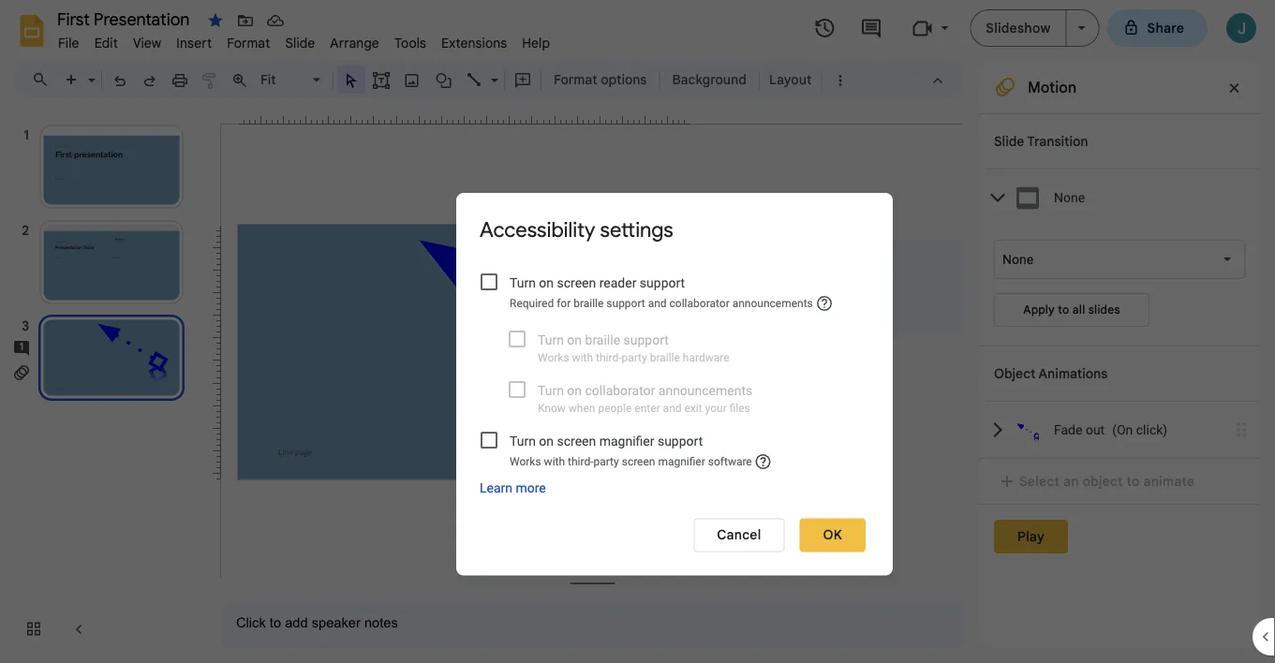 Task type: locate. For each thing, give the bounding box(es) containing it.
on for turn on collaborator announcements
[[568, 383, 582, 398]]

support down exit
[[658, 434, 703, 449]]

2 vertical spatial braille
[[650, 352, 680, 365]]

transition
[[1028, 133, 1089, 150]]

on down for
[[568, 332, 582, 348]]

braille left hardware
[[650, 352, 680, 365]]

with
[[572, 352, 593, 365], [544, 455, 565, 468]]

1 horizontal spatial party
[[622, 352, 648, 365]]

slides
[[1089, 303, 1121, 317]]

magnifier left software
[[659, 455, 706, 468]]

0 vertical spatial announcements
[[733, 297, 814, 310]]

1 horizontal spatial magnifier
[[659, 455, 706, 468]]

options
[[601, 71, 647, 88]]

announcements inside turn on screen reader support required for braille support and collaborator announcements
[[733, 297, 814, 310]]

and left exit
[[663, 402, 682, 415]]

on inside turn on screen magnifier support works with third-party screen magnifier software
[[539, 434, 554, 449]]

Turn on screen reader support checkbox
[[481, 274, 498, 291]]

reader
[[600, 275, 637, 291]]

share. private to only me. image
[[1124, 19, 1140, 36]]

navigation inside accessibility settings application
[[0, 106, 206, 664]]

turn
[[510, 275, 536, 291], [538, 332, 564, 348], [538, 383, 564, 398], [510, 434, 536, 449]]

apply to all slides
[[1024, 303, 1121, 317]]

1 horizontal spatial third-
[[596, 352, 622, 365]]

announcements inside turn on collaborator announcements know when people enter and exit your files
[[659, 383, 753, 398]]

turn up know
[[538, 383, 564, 398]]

party down people
[[594, 455, 619, 468]]

turn for turn on braille support
[[538, 332, 564, 348]]

with up when
[[572, 352, 593, 365]]

braille
[[574, 297, 604, 310], [585, 332, 621, 348], [650, 352, 680, 365]]

collaborator up people
[[585, 383, 656, 398]]

learn
[[480, 481, 513, 496]]

on inside 'turn on braille support works with third-party braille hardware'
[[568, 332, 582, 348]]

none tab
[[987, 169, 1261, 226]]

Rename text field
[[51, 7, 201, 30]]

announcements
[[733, 297, 814, 310], [659, 383, 753, 398]]

0 horizontal spatial third-
[[568, 455, 594, 468]]

0 horizontal spatial party
[[594, 455, 619, 468]]

0 vertical spatial party
[[622, 352, 648, 365]]

files
[[730, 402, 751, 415]]

accessibility
[[480, 217, 596, 243]]

learn more link
[[480, 481, 546, 496]]

to left all
[[1059, 303, 1070, 317]]

ok
[[824, 527, 843, 544]]

0 vertical spatial magnifier
[[600, 434, 655, 449]]

works inside turn on screen magnifier support works with third-party screen magnifier software
[[510, 455, 542, 468]]

screen down when
[[557, 434, 596, 449]]

on
[[539, 275, 554, 291], [568, 332, 582, 348], [568, 383, 582, 398], [539, 434, 554, 449]]

magnifier
[[600, 434, 655, 449], [659, 455, 706, 468]]

collaborator inside turn on collaborator announcements know when people enter and exit your files
[[585, 383, 656, 398]]

and up 'turn on braille support works with third-party braille hardware'
[[648, 297, 667, 310]]

menu bar banner
[[0, 0, 1276, 664]]

1 vertical spatial third-
[[568, 455, 594, 468]]

1 vertical spatial braille
[[585, 332, 621, 348]]

Menus field
[[23, 67, 65, 93]]

apply
[[1024, 303, 1056, 317]]

magnifier down people
[[600, 434, 655, 449]]

screen down enter
[[622, 455, 656, 468]]

support down turn on screen reader support required for braille support and collaborator announcements
[[624, 332, 669, 348]]

0 vertical spatial screen
[[557, 275, 596, 291]]

and
[[648, 297, 667, 310], [663, 402, 682, 415]]

on for turn on screen magnifier support
[[539, 434, 554, 449]]

party inside turn on screen magnifier support works with third-party screen magnifier software
[[594, 455, 619, 468]]

0 horizontal spatial magnifier
[[600, 434, 655, 449]]

1 horizontal spatial collaborator
[[670, 297, 730, 310]]

0 vertical spatial braille
[[574, 297, 604, 310]]

required
[[510, 297, 554, 310]]

to
[[1059, 303, 1070, 317], [1127, 473, 1141, 490]]

to right object
[[1127, 473, 1141, 490]]

braille down reader
[[585, 332, 621, 348]]

third- inside turn on screen magnifier support works with third-party screen magnifier software
[[568, 455, 594, 468]]

0 vertical spatial and
[[648, 297, 667, 310]]

turn down for
[[538, 332, 564, 348]]

play button
[[995, 520, 1069, 554]]

on inside turn on screen reader support required for braille support and collaborator announcements
[[539, 275, 554, 291]]

1 vertical spatial with
[[544, 455, 565, 468]]

third- down when
[[568, 455, 594, 468]]

none
[[1055, 190, 1086, 206]]

with up more
[[544, 455, 565, 468]]

on inside turn on collaborator announcements know when people enter and exit your files
[[568, 383, 582, 398]]

support
[[640, 275, 685, 291], [607, 297, 646, 310], [624, 332, 669, 348], [658, 434, 703, 449]]

turn right turn on screen magnifier support checkbox
[[510, 434, 536, 449]]

works up know
[[538, 352, 570, 365]]

navigation
[[0, 106, 206, 664]]

screen
[[557, 275, 596, 291], [557, 434, 596, 449], [622, 455, 656, 468]]

1 vertical spatial party
[[594, 455, 619, 468]]

turn for turn on screen magnifier support
[[510, 434, 536, 449]]

select
[[1020, 473, 1060, 490]]

menu bar
[[51, 24, 558, 55]]

party
[[622, 352, 648, 365], [594, 455, 619, 468]]

background button
[[664, 66, 756, 94]]

1 horizontal spatial to
[[1127, 473, 1141, 490]]

when
[[569, 402, 596, 415]]

1 vertical spatial announcements
[[659, 383, 753, 398]]

1 vertical spatial magnifier
[[659, 455, 706, 468]]

turn inside turn on screen magnifier support works with third-party screen magnifier software
[[510, 434, 536, 449]]

1 vertical spatial works
[[510, 455, 542, 468]]

party up turn on collaborator announcements know when people enter and exit your files
[[622, 352, 648, 365]]

turn inside 'turn on braille support works with third-party braille hardware'
[[538, 332, 564, 348]]

play
[[1018, 529, 1045, 545]]

motion
[[1028, 78, 1077, 97]]

0 vertical spatial third-
[[596, 352, 622, 365]]

turn inside turn on collaborator announcements know when people enter and exit your files
[[538, 383, 564, 398]]

turn up required
[[510, 275, 536, 291]]

format
[[554, 71, 598, 88]]

screen inside turn on screen reader support required for braille support and collaborator announcements
[[557, 275, 596, 291]]

collaborator inside turn on screen reader support required for braille support and collaborator announcements
[[670, 297, 730, 310]]

collaborator
[[670, 297, 730, 310], [585, 383, 656, 398]]

1 vertical spatial and
[[663, 402, 682, 415]]

select an object to animate
[[1020, 473, 1195, 490]]

third-
[[596, 352, 622, 365], [568, 455, 594, 468]]

works up more
[[510, 455, 542, 468]]

all
[[1073, 303, 1086, 317]]

format options button
[[546, 66, 656, 94]]

0 horizontal spatial to
[[1059, 303, 1070, 317]]

0 vertical spatial with
[[572, 352, 593, 365]]

1 horizontal spatial with
[[572, 352, 593, 365]]

on up required
[[539, 275, 554, 291]]

1 vertical spatial screen
[[557, 434, 596, 449]]

motion section
[[980, 61, 1261, 649]]

0 vertical spatial works
[[538, 352, 570, 365]]

screen for magnifier
[[557, 434, 596, 449]]

support down reader
[[607, 297, 646, 310]]

support right reader
[[640, 275, 685, 291]]

slide transition
[[995, 133, 1089, 150]]

screen up for
[[557, 275, 596, 291]]

works
[[538, 352, 570, 365], [510, 455, 542, 468]]

accessibility settings heading
[[480, 217, 674, 243]]

on down know
[[539, 434, 554, 449]]

collaborator up hardware
[[670, 297, 730, 310]]

0 horizontal spatial with
[[544, 455, 565, 468]]

turn inside turn on screen reader support required for braille support and collaborator announcements
[[510, 275, 536, 291]]

1 vertical spatial collaborator
[[585, 383, 656, 398]]

third- up people
[[596, 352, 622, 365]]

exit
[[685, 402, 703, 415]]

select an object to animate button
[[995, 471, 1208, 493]]

0 horizontal spatial collaborator
[[585, 383, 656, 398]]

0 vertical spatial collaborator
[[670, 297, 730, 310]]

braille right for
[[574, 297, 604, 310]]

works inside 'turn on braille support works with third-party braille hardware'
[[538, 352, 570, 365]]

on up when
[[568, 383, 582, 398]]



Task type: vqa. For each thing, say whether or not it's contained in the screenshot.
grid view tooltip
no



Task type: describe. For each thing, give the bounding box(es) containing it.
object animations tab list
[[980, 346, 1261, 458]]

test
[[721, 301, 747, 317]]

line
[[750, 301, 776, 317]]

object animations
[[995, 366, 1108, 382]]

test line
[[721, 301, 776, 317]]

with inside 'turn on braille support works with third-party braille hardware'
[[572, 352, 593, 365]]

main toolbar
[[55, 66, 855, 94]]

1 vertical spatial to
[[1127, 473, 1141, 490]]

hardware
[[683, 352, 730, 365]]

2 vertical spatial screen
[[622, 455, 656, 468]]

and inside turn on collaborator announcements know when people enter and exit your files
[[663, 402, 682, 415]]

for
[[557, 297, 571, 310]]

enter
[[635, 402, 661, 415]]

cancel
[[717, 527, 762, 544]]

menu bar inside the "menu bar" banner
[[51, 24, 558, 55]]

Star checkbox
[[202, 7, 229, 34]]

an
[[1064, 473, 1080, 490]]

with inside turn on screen magnifier support works with third-party screen magnifier software
[[544, 455, 565, 468]]

turn on braille support works with third-party braille hardware
[[538, 332, 730, 365]]

test line list
[[701, 239, 966, 336]]

settings
[[600, 217, 674, 243]]

on for turn on screen reader support
[[539, 275, 554, 291]]

turn on screen reader support required for braille support and collaborator announcements
[[510, 275, 814, 310]]

object
[[995, 366, 1036, 382]]

turn for turn on collaborator announcements
[[538, 383, 564, 398]]

learn more
[[480, 481, 546, 496]]

party inside 'turn on braille support works with third-party braille hardware'
[[622, 352, 648, 365]]

screen for reader
[[557, 275, 596, 291]]

cancel button
[[694, 519, 785, 553]]

accessibility settings
[[480, 217, 674, 243]]

format options
[[554, 71, 647, 88]]

accessibility settings application
[[0, 0, 1276, 664]]

and inside turn on screen reader support required for braille support and collaborator announcements
[[648, 297, 667, 310]]

your
[[706, 402, 727, 415]]

know
[[538, 402, 566, 415]]

software
[[709, 455, 753, 468]]

turn on screen magnifier support works with third-party screen magnifier software
[[510, 434, 753, 468]]

support inside turn on screen magnifier support works with third-party screen magnifier software
[[658, 434, 703, 449]]

0 vertical spatial to
[[1059, 303, 1070, 317]]

people
[[599, 402, 632, 415]]

third- inside 'turn on braille support works with third-party braille hardware'
[[596, 352, 622, 365]]

turn on collaborator announcements know when people enter and exit your files
[[538, 383, 753, 415]]

accessibility settings dialog
[[457, 193, 893, 576]]

more
[[516, 481, 546, 496]]

braille inside turn on screen reader support required for braille support and collaborator announcements
[[574, 297, 604, 310]]

slide
[[995, 133, 1025, 150]]

Turn on screen magnifier support checkbox
[[481, 432, 498, 449]]

ok button
[[800, 519, 866, 553]]

object
[[1083, 473, 1124, 490]]

animations
[[1039, 366, 1108, 382]]

support inside 'turn on braille support works with third-party braille hardware'
[[624, 332, 669, 348]]

animate
[[1144, 473, 1195, 490]]

turn for turn on screen reader support
[[510, 275, 536, 291]]

apply to all slides button
[[995, 293, 1150, 327]]

on for turn on braille support
[[568, 332, 582, 348]]

background
[[673, 71, 747, 88]]



